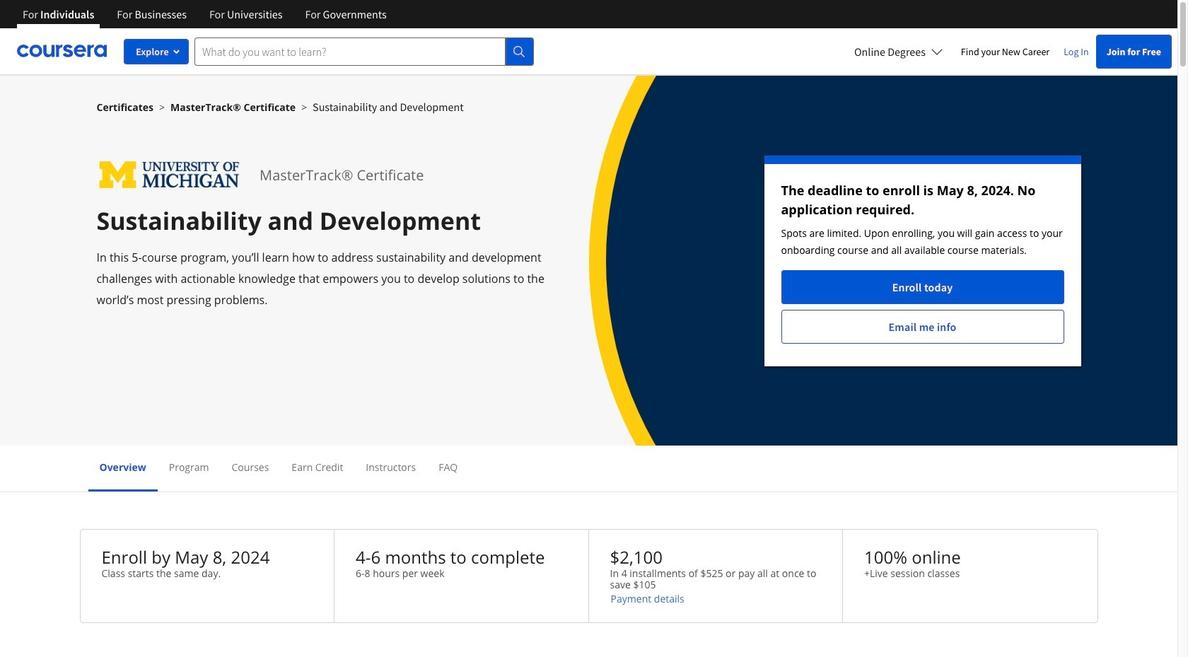 Task type: describe. For each thing, give the bounding box(es) containing it.
coursera image
[[17, 40, 107, 62]]

university of michigan image
[[97, 156, 243, 195]]

What do you want to learn? text field
[[195, 37, 506, 65]]

certificate menu element
[[88, 446, 1090, 492]]



Task type: locate. For each thing, give the bounding box(es) containing it.
status
[[764, 156, 1081, 366]]

banner navigation
[[11, 0, 398, 39]]

None search field
[[195, 37, 534, 65]]



Task type: vqa. For each thing, say whether or not it's contained in the screenshot.
the Coursera Image
yes



